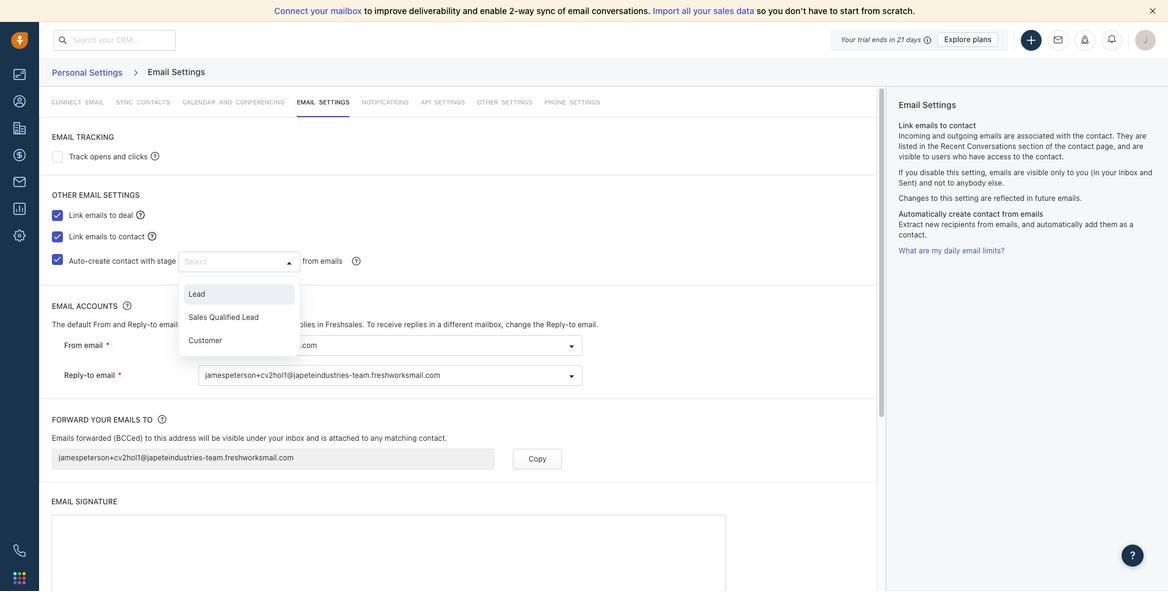 Task type: vqa. For each thing, say whether or not it's contained in the screenshot.
'Email'
yes



Task type: describe. For each thing, give the bounding box(es) containing it.
0 horizontal spatial reply-
[[64, 370, 87, 380]]

default
[[67, 320, 91, 329]]

auto-create contact with stage
[[69, 256, 176, 266]]

setting
[[955, 194, 979, 203]]

will
[[198, 434, 210, 443]]

are up "conversations" at the right top of page
[[1004, 131, 1015, 140]]

contact up outgoing
[[949, 121, 976, 130]]

to right the (bcced)
[[145, 434, 152, 443]]

email left the signature
[[51, 497, 74, 506]]

setting,
[[961, 168, 987, 177]]

notifications
[[362, 98, 409, 106]]

settings up outgoing
[[923, 100, 956, 110]]

0 vertical spatial lead
[[189, 289, 205, 298]]

click to learn how to link conversations to deals image
[[136, 210, 145, 219]]

ends
[[872, 35, 888, 43]]

calendar
[[182, 98, 215, 106]]

your left inbox
[[268, 434, 284, 443]]

contact. right matching
[[419, 434, 447, 443]]

to right mailbox
[[364, 5, 372, 16]]

accounts
[[76, 301, 118, 311]]

phone
[[544, 98, 566, 106]]

the up users
[[928, 142, 939, 151]]

0 vertical spatial jamespeterson+cv2hol1@japeteindustries-team.freshworksmail.com
[[205, 370, 440, 380]]

21
[[897, 35, 904, 43]]

email up 'track'
[[52, 133, 74, 142]]

forwarded
[[76, 434, 111, 443]]

2 replies from the left
[[404, 320, 427, 329]]

tab panel containing email tracking
[[39, 87, 877, 591]]

contact left click to learn how to link emails to contacts image
[[118, 232, 145, 241]]

and down disable
[[919, 178, 932, 187]]

this inside tab panel
[[154, 434, 167, 443]]

mailbox
[[331, 5, 362, 16]]

track
[[273, 320, 290, 329]]

address
[[169, 434, 196, 443]]

contact down 'link emails to contact' on the top left of page
[[112, 256, 138, 266]]

you left (in
[[1076, 168, 1089, 177]]

api settings link
[[421, 87, 465, 117]]

create for automatically
[[949, 210, 971, 219]]

tab list containing connect email
[[39, 87, 877, 117]]

forward your emails to
[[52, 415, 153, 424]]

to right only
[[1067, 168, 1074, 177]]

with inside link emails to contact incoming and outgoing emails are associated with the contact. they are listed in the recent conversations section of the contact page, and are visible to users who have access to the contact.
[[1056, 131, 1071, 140]]

other for other settings
[[477, 98, 498, 106]]

to left any
[[362, 434, 368, 443]]

not
[[934, 178, 946, 187]]

outgoing
[[947, 131, 978, 140]]

new
[[925, 220, 940, 229]]

connect email link
[[51, 87, 104, 117]]

link for link emails to contact
[[69, 232, 83, 241]]

a inside automatically create contact from emails extract new recipients from emails, and automatically add them as a contact.
[[1130, 220, 1134, 229]]

close image
[[1150, 8, 1156, 14]]

sync
[[536, 5, 555, 16]]

my
[[932, 246, 942, 255]]

the right associated
[[1073, 131, 1084, 140]]

Search your CRM... text field
[[54, 30, 176, 50]]

1 vertical spatial this
[[940, 194, 953, 203]]

forward
[[52, 415, 89, 424]]

if you disable this setting, emails are visible only to you (in your inbox and sent) and not to anybody else.
[[899, 168, 1153, 187]]

(bcced)
[[113, 434, 143, 443]]

connect your mailbox link
[[274, 5, 364, 16]]

link for link emails to deal
[[69, 210, 83, 220]]

email down from email
[[96, 370, 115, 380]]

sales qualified lead option
[[184, 307, 295, 328]]

2 vertical spatial visible
[[222, 434, 244, 443]]

contact inside automatically create contact from emails extract new recipients from emails, and automatically add them as a contact.
[[973, 210, 1000, 219]]

sync contacts
[[116, 98, 170, 106]]

are inside if you disable this setting, emails are visible only to you (in your inbox and sent) and not to anybody else.
[[1014, 168, 1025, 177]]

and inside automatically create contact from emails extract new recipients from emails, and automatically add them as a contact.
[[1022, 220, 1035, 229]]

in left future
[[1027, 194, 1033, 203]]

settings for personal settings link
[[89, 67, 123, 77]]

import
[[653, 5, 680, 16]]

settings up calendar
[[172, 66, 205, 77]]

and up recent
[[932, 131, 945, 140]]

email inside email settings link
[[297, 98, 315, 106]]

from emails
[[302, 256, 343, 266]]

from inside tab panel
[[302, 256, 318, 266]]

are down else. at top
[[981, 194, 992, 203]]

as
[[1120, 220, 1128, 229]]

access
[[987, 152, 1011, 161]]

notifications link
[[362, 87, 409, 117]]

your
[[841, 35, 856, 43]]

phone image
[[13, 545, 26, 557]]

and down they
[[1118, 142, 1131, 151]]

to down not
[[931, 194, 938, 203]]

improve
[[375, 5, 407, 16]]

1 vertical spatial with
[[140, 256, 155, 266]]

tracking
[[76, 133, 114, 142]]

other email settings
[[52, 191, 140, 200]]

matching
[[385, 434, 417, 443]]

customer
[[189, 336, 222, 345]]

are down they
[[1133, 142, 1144, 151]]

incoming
[[899, 131, 930, 140]]

1 vertical spatial from
[[64, 341, 82, 350]]

conferencing
[[236, 98, 285, 106]]

automatically
[[1037, 220, 1083, 229]]

what are my daily email limits?
[[899, 246, 1005, 255]]

customer option
[[184, 330, 295, 351]]

freshworks switcher image
[[13, 572, 26, 584]]

phone element
[[7, 539, 32, 563]]

to up recent
[[940, 121, 947, 130]]

0 vertical spatial team.freshworksmail.com
[[352, 370, 440, 380]]

way
[[518, 5, 534, 16]]

track opens and clicks
[[69, 152, 148, 162]]

to left help
[[150, 320, 157, 329]]

settings for email settings link at the left of the page
[[319, 98, 350, 106]]

email left sync
[[85, 98, 104, 106]]

emails.
[[1058, 194, 1082, 203]]

in left 21
[[889, 35, 895, 43]]

connect for connect email
[[51, 98, 82, 106]]

and left clicks
[[113, 152, 126, 162]]

1 horizontal spatial reply-
[[128, 320, 150, 329]]

be
[[212, 434, 220, 443]]

emails
[[52, 434, 74, 443]]

1 vertical spatial question circled image
[[123, 300, 131, 311]]

days
[[906, 35, 921, 43]]

users
[[932, 152, 951, 161]]

you right if
[[905, 168, 918, 177]]

email up the on the bottom left
[[52, 301, 74, 311]]

select link
[[179, 252, 300, 272]]

your right all
[[693, 5, 711, 16]]

extract
[[899, 220, 923, 229]]

this inside if you disable this setting, emails are visible only to you (in your inbox and sent) and not to anybody else.
[[947, 168, 959, 177]]

select
[[185, 257, 207, 266]]

help
[[183, 320, 198, 329]]

auto-
[[69, 256, 88, 266]]

copy
[[529, 454, 547, 463]]

personal settings link
[[51, 63, 123, 82]]

conversations.
[[592, 5, 651, 16]]

to left users
[[923, 152, 930, 161]]

freshsales.
[[326, 320, 365, 329]]

0 horizontal spatial settings
[[103, 191, 140, 200]]

recent
[[941, 142, 965, 151]]

to left deal
[[109, 210, 116, 220]]

your up forwarded
[[91, 415, 111, 424]]

deliverability
[[409, 5, 461, 16]]

change
[[506, 320, 531, 329]]

to right not
[[948, 178, 955, 187]]

in left different
[[429, 320, 435, 329]]

1 replies from the left
[[292, 320, 315, 329]]

changes to this setting are reflected in future emails.
[[899, 194, 1082, 203]]

any
[[371, 434, 383, 443]]

0 vertical spatial jamespeterson+cv2hol1@japeteindustries-
[[205, 370, 352, 380]]

sales qualified lead
[[189, 312, 259, 322]]

and inside tab list
[[219, 98, 232, 106]]

email.
[[578, 320, 598, 329]]

have inside link emails to contact incoming and outgoing emails are associated with the contact. they are listed in the recent conversations section of the contact page, and are visible to users who have access to the contact.
[[969, 152, 985, 161]]

what
[[899, 246, 917, 255]]

the up only
[[1055, 142, 1066, 151]]

link emails to deal
[[69, 210, 133, 220]]

if
[[899, 168, 903, 177]]

1 vertical spatial jamespeterson+cv2hol1@japeteindustries-
[[59, 453, 206, 462]]

and left enable
[[463, 5, 478, 16]]

contact left page,
[[1068, 142, 1094, 151]]

and left track
[[258, 320, 271, 329]]

receive
[[377, 320, 402, 329]]

reply-to email
[[64, 370, 115, 380]]

1 vertical spatial lead
[[242, 312, 259, 322]]

the down section
[[1022, 152, 1034, 161]]

other settings
[[477, 98, 532, 106]]

clicks
[[128, 152, 148, 162]]

inbox
[[286, 434, 304, 443]]

email tracking
[[52, 133, 114, 142]]

email up contacts in the top left of the page
[[148, 66, 169, 77]]

visible inside link emails to contact incoming and outgoing emails are associated with the contact. they are listed in the recent conversations section of the contact page, and are visible to users who have access to the contact.
[[899, 152, 921, 161]]

reflected
[[994, 194, 1025, 203]]



Task type: locate. For each thing, give the bounding box(es) containing it.
contact down changes to this setting are reflected in future emails.
[[973, 210, 1000, 219]]

from down accounts
[[93, 320, 111, 329]]

1 horizontal spatial replies
[[404, 320, 427, 329]]

0 vertical spatial create
[[949, 210, 971, 219]]

1 vertical spatial a
[[437, 320, 441, 329]]

jamespeterson+cv2hol1@japeteindustries-team.freshworksmail.com link
[[199, 366, 582, 385]]

add
[[1085, 220, 1098, 229]]

0 vertical spatial of
[[558, 5, 566, 16]]

1 vertical spatial link
[[69, 210, 83, 220]]

sync
[[116, 98, 133, 106]]

email signature
[[51, 497, 117, 506]]

other right api settings
[[477, 98, 498, 106]]

anybody
[[957, 178, 986, 187]]

to left email.
[[569, 320, 576, 329]]

else.
[[988, 178, 1004, 187]]

and left is
[[306, 434, 319, 443]]

email accounts
[[52, 301, 118, 311]]

0 vertical spatial visible
[[899, 152, 921, 161]]

what are my daily email limits? link
[[899, 246, 1005, 255]]

contact. inside automatically create contact from emails extract new recipients from emails, and automatically add them as a contact.
[[899, 230, 927, 240]]

api settings
[[421, 98, 465, 106]]

connect inside tab list
[[51, 98, 82, 106]]

link inside link emails to contact incoming and outgoing emails are associated with the contact. they are listed in the recent conversations section of the contact page, and are visible to users who have access to the contact.
[[899, 121, 913, 130]]

0 vertical spatial question circled image
[[352, 256, 361, 266]]

1 horizontal spatial from
[[93, 320, 111, 329]]

settings for other settings
[[502, 98, 532, 106]]

phone settings
[[544, 98, 600, 106]]

link emails to contact incoming and outgoing emails are associated with the contact. they are listed in the recent conversations section of the contact page, and are visible to users who have access to the contact.
[[899, 121, 1147, 161]]

only
[[1051, 168, 1065, 177]]

stage
[[157, 256, 176, 266]]

0 horizontal spatial create
[[88, 256, 110, 266]]

0 vertical spatial with
[[1056, 131, 1071, 140]]

jamespeterson+cv2hol1@japeteindustries-team.freshworksmail.com down address
[[59, 453, 294, 462]]

future
[[1035, 194, 1056, 203]]

trial
[[858, 35, 870, 43]]

2 vertical spatial this
[[154, 434, 167, 443]]

create up recipients
[[949, 210, 971, 219]]

listed
[[899, 142, 918, 151]]

replies right receive
[[404, 320, 427, 329]]

are right they
[[1136, 131, 1147, 140]]

list box
[[184, 284, 295, 351]]

reply- left help
[[128, 320, 150, 329]]

team.freshworksmail.com down james.peterson1902@gmail.com link
[[352, 370, 440, 380]]

0 horizontal spatial a
[[437, 320, 441, 329]]

to down the link emails to deal
[[109, 232, 116, 241]]

2 horizontal spatial settings
[[570, 98, 600, 106]]

this left address
[[154, 434, 167, 443]]

visible left only
[[1027, 168, 1049, 177]]

scratch.
[[883, 5, 915, 16]]

create for auto-
[[88, 256, 110, 266]]

lead option
[[184, 284, 295, 305]]

0 vertical spatial this
[[947, 168, 959, 177]]

settings right api
[[435, 98, 465, 106]]

attached
[[329, 434, 359, 443]]

emails inside automatically create contact from emails extract new recipients from emails, and automatically add them as a contact.
[[1021, 210, 1043, 219]]

calendar and conferencing
[[182, 98, 285, 106]]

2 horizontal spatial visible
[[1027, 168, 1049, 177]]

qualified
[[209, 312, 240, 322]]

0 vertical spatial a
[[1130, 220, 1134, 229]]

reply- left email.
[[546, 320, 569, 329]]

1 horizontal spatial settings
[[502, 98, 532, 106]]

settings up deal
[[103, 191, 140, 200]]

1 vertical spatial question circled image
[[158, 414, 166, 424]]

tab list
[[39, 87, 877, 117]]

a right as
[[1130, 220, 1134, 229]]

question circled image right accounts
[[123, 300, 131, 311]]

in left "freshsales."
[[317, 320, 323, 329]]

settings left notifications
[[319, 98, 350, 106]]

of right the sync
[[558, 5, 566, 16]]

link for link emails to contact incoming and outgoing emails are associated with the contact. they are listed in the recent conversations section of the contact page, and are visible to users who have access to the contact.
[[899, 121, 913, 130]]

email right daily
[[962, 246, 981, 255]]

team.freshworksmail.com down the emails forwarded (bcced) to this address will be visible under your inbox and is attached to any matching contact.
[[206, 453, 294, 462]]

1 horizontal spatial connect
[[274, 5, 308, 16]]

0 horizontal spatial connect
[[51, 98, 82, 106]]

phone settings link
[[544, 87, 600, 117]]

1 horizontal spatial lead
[[242, 312, 259, 322]]

the default from and reply-to emails help you send emails and track replies in freshsales. to receive replies in a different mailbox, change the reply-to email.
[[52, 320, 598, 329]]

1 vertical spatial jamespeterson+cv2hol1@japeteindustries-team.freshworksmail.com
[[59, 453, 294, 462]]

1 horizontal spatial email settings
[[297, 98, 350, 106]]

email settings inside tab list
[[297, 98, 350, 106]]

question circled image right clicks
[[151, 151, 159, 162]]

question circled image
[[352, 256, 361, 266], [123, 300, 131, 311]]

track
[[69, 152, 88, 162]]

the right change
[[533, 320, 544, 329]]

2 vertical spatial link
[[69, 232, 83, 241]]

lead down lead option
[[242, 312, 259, 322]]

create inside automatically create contact from emails extract new recipients from emails, and automatically add them as a contact.
[[949, 210, 971, 219]]

1 horizontal spatial other
[[477, 98, 498, 106]]

jamespeterson+cv2hol1@japeteindustries- down the (bcced)
[[59, 453, 206, 462]]

the
[[1073, 131, 1084, 140], [928, 142, 939, 151], [1055, 142, 1066, 151], [1022, 152, 1034, 161], [533, 320, 544, 329]]

api
[[421, 98, 431, 106]]

1 horizontal spatial of
[[1046, 142, 1053, 151]]

1 horizontal spatial question circled image
[[352, 256, 361, 266]]

0 horizontal spatial other
[[52, 191, 77, 200]]

reply- down from email
[[64, 370, 87, 380]]

you
[[768, 5, 783, 16], [905, 168, 918, 177], [1076, 168, 1089, 177], [200, 320, 213, 329]]

contact. up page,
[[1086, 131, 1115, 140]]

contact. down the extract
[[899, 230, 927, 240]]

2 horizontal spatial email settings
[[899, 100, 956, 110]]

this down not
[[940, 194, 953, 203]]

1 vertical spatial have
[[969, 152, 985, 161]]

1 vertical spatial other
[[52, 191, 77, 200]]

other down 'track'
[[52, 191, 77, 200]]

import all your sales data link
[[653, 5, 757, 16]]

connect email
[[51, 98, 104, 106]]

emails,
[[996, 220, 1020, 229]]

0 horizontal spatial visible
[[222, 434, 244, 443]]

sent)
[[899, 178, 917, 187]]

sales
[[189, 312, 207, 322]]

a left different
[[437, 320, 441, 329]]

disable
[[920, 168, 945, 177]]

1 horizontal spatial with
[[1056, 131, 1071, 140]]

to
[[364, 5, 372, 16], [830, 5, 838, 16], [940, 121, 947, 130], [923, 152, 930, 161], [1013, 152, 1020, 161], [1067, 168, 1074, 177], [948, 178, 955, 187], [931, 194, 938, 203], [109, 210, 116, 220], [109, 232, 116, 241], [150, 320, 157, 329], [569, 320, 576, 329], [87, 370, 94, 380], [143, 415, 153, 424], [145, 434, 152, 443], [362, 434, 368, 443]]

0 horizontal spatial question circled image
[[123, 300, 131, 311]]

2 horizontal spatial reply-
[[546, 320, 569, 329]]

emails inside if you disable this setting, emails are visible only to you (in your inbox and sent) and not to anybody else.
[[990, 168, 1012, 177]]

recipients
[[942, 220, 976, 229]]

replies right track
[[292, 320, 315, 329]]

the
[[52, 320, 65, 329]]

jamespeterson+cv2hol1@japeteindustries-team.freshworksmail.com down the default from and reply-to emails help you send emails and track replies in freshsales. to receive replies in a different mailbox, change the reply-to email.
[[205, 370, 440, 380]]

0 horizontal spatial team.freshworksmail.com
[[206, 453, 294, 462]]

are
[[1004, 131, 1015, 140], [1136, 131, 1147, 140], [1133, 142, 1144, 151], [1014, 168, 1025, 177], [981, 194, 992, 203], [919, 246, 930, 255]]

contact. up only
[[1036, 152, 1064, 161]]

your
[[311, 5, 328, 16], [693, 5, 711, 16], [1102, 168, 1117, 177], [91, 415, 111, 424], [268, 434, 284, 443]]

you up customer
[[200, 320, 213, 329]]

your trial ends in 21 days
[[841, 35, 921, 43]]

connect for connect your mailbox to improve deliverability and enable 2-way sync of email conversations. import all your sales data so you don't have to start from scratch.
[[274, 5, 308, 16]]

email right conferencing
[[297, 98, 315, 106]]

1 horizontal spatial team.freshworksmail.com
[[352, 370, 440, 380]]

page,
[[1096, 142, 1116, 151]]

click to learn how to link emails to contacts image
[[148, 232, 156, 240]]

0 horizontal spatial lead
[[189, 289, 205, 298]]

visible inside if you disable this setting, emails are visible only to you (in your inbox and sent) and not to anybody else.
[[1027, 168, 1049, 177]]

other for other email settings
[[52, 191, 77, 200]]

lead up sales
[[189, 289, 205, 298]]

1 vertical spatial create
[[88, 256, 110, 266]]

email up incoming
[[899, 100, 920, 110]]

and down accounts
[[113, 320, 126, 329]]

visible right be
[[222, 434, 244, 443]]

settings left phone
[[502, 98, 532, 106]]

to right access
[[1013, 152, 1020, 161]]

0 vertical spatial other
[[477, 98, 498, 106]]

to left start in the right top of the page
[[830, 5, 838, 16]]

contact.
[[1086, 131, 1115, 140], [1036, 152, 1064, 161], [899, 230, 927, 240], [419, 434, 447, 443]]

who
[[953, 152, 967, 161]]

link down other email settings
[[69, 210, 83, 220]]

and right the inbox
[[1140, 168, 1153, 177]]

1 vertical spatial team.freshworksmail.com
[[206, 453, 294, 462]]

0 horizontal spatial email settings
[[148, 66, 205, 77]]

0 horizontal spatial from
[[64, 341, 82, 350]]

other inside tab list
[[477, 98, 498, 106]]

0 vertical spatial question circled image
[[151, 151, 159, 162]]

your inside if you disable this setting, emails are visible only to you (in your inbox and sent) and not to anybody else.
[[1102, 168, 1117, 177]]

settings right phone
[[570, 98, 600, 106]]

0 horizontal spatial have
[[809, 5, 828, 16]]

0 horizontal spatial with
[[140, 256, 155, 266]]

lead
[[189, 289, 205, 298], [242, 312, 259, 322]]

1 horizontal spatial have
[[969, 152, 985, 161]]

visible
[[899, 152, 921, 161], [1027, 168, 1049, 177], [222, 434, 244, 443]]

explore
[[944, 35, 971, 44]]

the inside tab panel
[[533, 320, 544, 329]]

are left my
[[919, 246, 930, 255]]

in inside link emails to contact incoming and outgoing emails are associated with the contact. they are listed in the recent conversations section of the contact page, and are visible to users who have access to the contact.
[[920, 142, 926, 151]]

calendar and conferencing link
[[182, 87, 285, 117]]

1 vertical spatial of
[[1046, 142, 1053, 151]]

email up the link emails to deal
[[79, 191, 101, 200]]

so
[[757, 5, 766, 16]]

1 vertical spatial connect
[[51, 98, 82, 106]]

settings for the api settings link
[[435, 98, 465, 106]]

settings down search your crm... 'text field'
[[89, 67, 123, 77]]

connect left mailbox
[[274, 5, 308, 16]]

a
[[1130, 220, 1134, 229], [437, 320, 441, 329]]

sales
[[713, 5, 734, 16]]

james.peterson1902@gmail.com
[[205, 341, 317, 350]]

0 horizontal spatial of
[[558, 5, 566, 16]]

email down default
[[84, 341, 103, 350]]

and right emails,
[[1022, 220, 1035, 229]]

are up reflected
[[1014, 168, 1025, 177]]

email
[[568, 5, 589, 16], [85, 98, 104, 106], [79, 191, 101, 200], [962, 246, 981, 255], [84, 341, 103, 350], [96, 370, 115, 380]]

you right the so
[[768, 5, 783, 16]]

explore plans link
[[938, 32, 998, 47]]

automatically create contact from emails extract new recipients from emails, and automatically add them as a contact.
[[899, 210, 1134, 240]]

of down associated
[[1046, 142, 1053, 151]]

with right associated
[[1056, 131, 1071, 140]]

0 vertical spatial connect
[[274, 5, 308, 16]]

1 vertical spatial visible
[[1027, 168, 1049, 177]]

in down incoming
[[920, 142, 926, 151]]

of inside link emails to contact incoming and outgoing emails are associated with the contact. they are listed in the recent conversations section of the contact page, and are visible to users who have access to the contact.
[[1046, 142, 1053, 151]]

send
[[215, 320, 232, 329]]

under
[[246, 434, 266, 443]]

this
[[947, 168, 959, 177], [940, 194, 953, 203], [154, 434, 167, 443]]

question circled image
[[151, 151, 159, 162], [158, 414, 166, 424]]

they
[[1117, 131, 1134, 140]]

start
[[840, 5, 859, 16]]

personal
[[52, 67, 87, 77]]

your left mailbox
[[311, 5, 328, 16]]

to down from email
[[87, 370, 94, 380]]

0 horizontal spatial replies
[[292, 320, 315, 329]]

emails
[[915, 121, 938, 130], [980, 131, 1002, 140], [990, 168, 1012, 177], [1021, 210, 1043, 219], [85, 210, 107, 220], [85, 232, 107, 241], [320, 256, 343, 266], [159, 320, 181, 329], [234, 320, 256, 329], [113, 415, 141, 424]]

don't
[[785, 5, 806, 16]]

to up the (bcced)
[[143, 415, 153, 424]]

and
[[463, 5, 478, 16], [219, 98, 232, 106], [932, 131, 945, 140], [1118, 142, 1131, 151], [113, 152, 126, 162], [1140, 168, 1153, 177], [919, 178, 932, 187], [1022, 220, 1035, 229], [113, 320, 126, 329], [258, 320, 271, 329], [306, 434, 319, 443]]

tab panel
[[39, 87, 877, 591]]

with left stage
[[140, 256, 155, 266]]

create down 'link emails to contact' on the top left of page
[[88, 256, 110, 266]]

contacts
[[137, 98, 170, 106]]

have right 'don't'
[[809, 5, 828, 16]]

have up setting,
[[969, 152, 985, 161]]

1 horizontal spatial create
[[949, 210, 971, 219]]

from email
[[64, 341, 103, 350]]

settings for phone settings
[[570, 98, 600, 106]]

explore plans
[[944, 35, 992, 44]]

email right the sync
[[568, 5, 589, 16]]

1 horizontal spatial visible
[[899, 152, 921, 161]]

create
[[949, 210, 971, 219], [88, 256, 110, 266]]

from down default
[[64, 341, 82, 350]]

0 vertical spatial have
[[809, 5, 828, 16]]

data
[[736, 5, 754, 16]]

(in
[[1091, 168, 1100, 177]]

list box containing lead
[[184, 284, 295, 351]]

and right calendar
[[219, 98, 232, 106]]

1 horizontal spatial a
[[1130, 220, 1134, 229]]

0 vertical spatial link
[[899, 121, 913, 130]]

email settings
[[148, 66, 205, 77], [297, 98, 350, 106], [899, 100, 956, 110]]

0 vertical spatial from
[[93, 320, 111, 329]]



